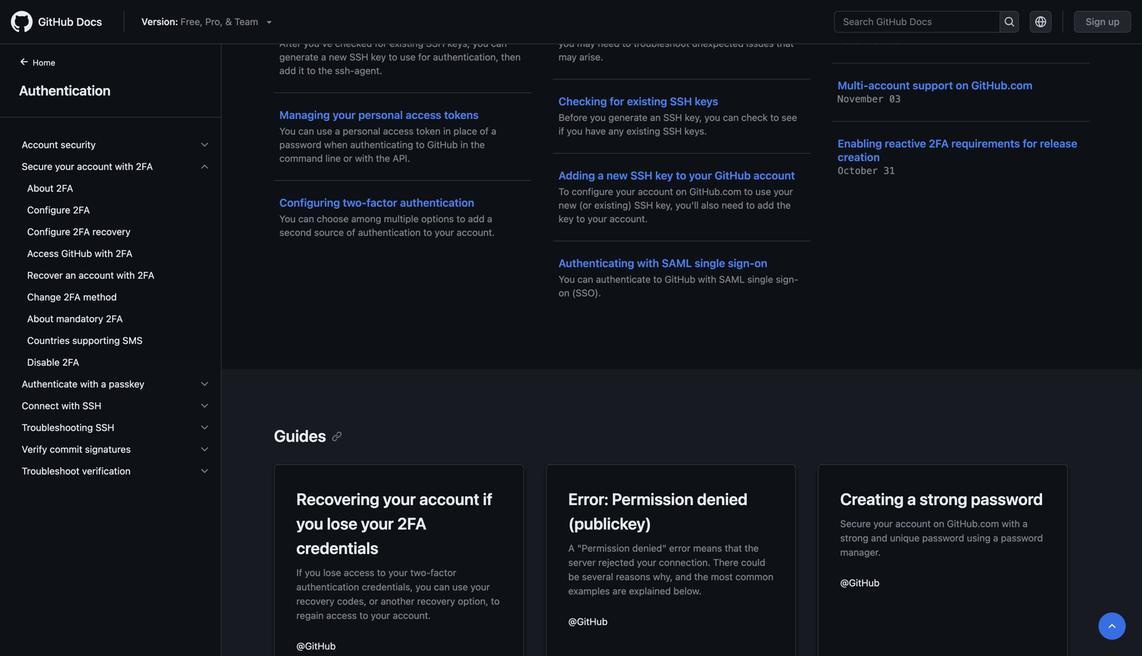 Task type: describe. For each thing, give the bounding box(es) containing it.
about 2fa link
[[16, 178, 216, 199]]

about for about mandatory 2fa
[[27, 313, 54, 324]]

configure 2fa
[[27, 204, 90, 216]]

github inside managing your personal access tokens you can use a personal access token in place of a password when authenticating to github in the command line or with the api.
[[427, 139, 458, 150]]

enabling reactive 2fa requirements for release creation october 31
[[838, 137, 1078, 176]]

configure 2fa recovery link
[[16, 221, 216, 243]]

about for about 2fa
[[27, 183, 54, 194]]

scroll to top image
[[1107, 621, 1118, 632]]

authentication inside if you lose access to your two-factor authentication credentials, you can use your recovery codes, or another recovery option, to regain access to your account.
[[297, 581, 359, 593]]

and inside 'secure your account on github.com with a strong and unique password using a password manager.'
[[871, 533, 888, 544]]

you down keys
[[705, 112, 721, 123]]

[public
[[838, 7, 874, 20]]

sc 9kayk9 0 image for connect with ssh
[[199, 401, 210, 411]]

about mandatory 2fa
[[27, 313, 123, 324]]

1 horizontal spatial saml
[[719, 274, 745, 285]]

sign up
[[1086, 16, 1120, 27]]

options
[[421, 213, 454, 224]]

unique
[[890, 533, 920, 544]]

home link
[[14, 56, 77, 70]]

@github for error: permission denied (publickey)
[[569, 616, 608, 627]]

@github for recovering your account if you lose your 2fa credentials
[[297, 641, 336, 652]]

"permission
[[577, 543, 630, 554]]

2 vertical spatial existing
[[627, 125, 661, 137]]

on inside 'secure your account on github.com with a strong and unique password using a password manager.'
[[934, 518, 945, 529]]

configure 2fa link
[[16, 199, 216, 221]]

unexpected
[[692, 38, 744, 49]]

github docs link
[[11, 11, 113, 33]]

when using ssh to connect and authenticate to github, you may need to troubleshoot unexpected issues that may arise. link
[[559, 0, 805, 75]]

release
[[1040, 137, 1078, 150]]

strong inside 'secure your account on github.com with a strong and unique password using a password manager.'
[[841, 533, 869, 544]]

github inside authenticating with saml single sign-on you can authenticate to github with saml single sign- on (sso).
[[665, 274, 696, 285]]

factor inside if you lose access to your two-factor authentication credentials, you can use your recovery codes, or another recovery option, to regain access to your account.
[[431, 567, 457, 578]]

of inside the configuring two-factor authentication you can choose among multiple options to add a second source of authentication to your account.
[[347, 227, 356, 238]]

when using ssh to connect and authenticate to github, you may need to troubleshoot unexpected issues that may arise.
[[559, 24, 805, 63]]

to
[[559, 186, 569, 197]]

disable 2fa link
[[16, 352, 216, 373]]

2 horizontal spatial key
[[656, 169, 673, 182]]

managing
[[280, 108, 330, 121]]

ssh inside "when using ssh to connect and authenticate to github, you may need to troubleshoot unexpected issues that may arise."
[[613, 24, 632, 35]]

recovering your account if you lose your 2fa credentials
[[297, 490, 493, 558]]

2fa up authenticate with a passkey
[[62, 357, 79, 368]]

2 horizontal spatial recovery
[[417, 596, 455, 607]]

(publickey)
[[569, 514, 652, 533]]

add inside adding a new ssh key to your github account to configure your account on github.com to use your new (or existing) ssh key, you'll also need to add the key to your account.
[[758, 200, 774, 211]]

to inside managing your personal access tokens you can use a personal access token in place of a password when authenticating to github in the command line or with the api.
[[416, 139, 425, 150]]

managed
[[838, 21, 886, 34]]

ssh-
[[335, 65, 355, 76]]

0 horizontal spatial sign-
[[728, 257, 755, 270]]

add inside the configuring two-factor authentication you can choose among multiple options to add a second source of authentication to your account.
[[468, 213, 485, 224]]

the inside the after you've checked for existing ssh keys, you can generate a new ssh key to use for authentication, then add it to the ssh-agent.
[[318, 65, 333, 76]]

you inside authenticating with saml single sign-on you can authenticate to github with saml single sign- on (sso).
[[559, 274, 575, 285]]

method
[[83, 291, 117, 303]]

add inside the after you've checked for existing ssh keys, you can generate a new ssh key to use for authentication, then add it to the ssh-agent.
[[280, 65, 296, 76]]

2 vertical spatial new
[[559, 200, 577, 211]]

checking for existing ssh keys before you generate an ssh key, you can check to see if you have any existing ssh keys.
[[559, 95, 798, 137]]

secure for secure your account with 2fa
[[22, 161, 52, 172]]

configure 2fa recovery
[[27, 226, 131, 237]]

if inside checking for existing ssh keys before you generate an ssh key, you can check to see if you have any existing ssh keys.
[[559, 125, 564, 137]]

1 horizontal spatial in
[[461, 139, 468, 150]]

0 vertical spatial saml
[[662, 257, 692, 270]]

are
[[613, 586, 627, 597]]

regain
[[297, 610, 324, 621]]

for inside checking for existing ssh keys before you generate an ssh key, you can check to see if you have any existing ssh keys.
[[610, 95, 625, 108]]

recover an account with 2fa
[[27, 270, 154, 281]]

&
[[225, 16, 232, 27]]

2fa inside the enabling reactive 2fa requirements for release creation october 31
[[929, 137, 949, 150]]

a
[[569, 543, 575, 554]]

0 vertical spatial single
[[695, 257, 726, 270]]

version: free, pro, & team
[[142, 16, 258, 27]]

use inside adding a new ssh key to your github account to configure your account on github.com to use your new (or existing) ssh key, you'll also need to add the key to your account.
[[756, 186, 771, 197]]

could
[[741, 557, 766, 568]]

need inside "when using ssh to connect and authenticate to github, you may need to troubleshoot unexpected issues that may arise."
[[598, 38, 620, 49]]

github.com for multi-
[[972, 79, 1033, 92]]

secure your account on github.com with a strong and unique password using a password manager.
[[841, 518, 1043, 558]]

rejected
[[599, 557, 635, 568]]

select language: current language is english image
[[1036, 16, 1047, 27]]

countries
[[27, 335, 70, 346]]

manager.
[[841, 547, 881, 558]]

secure your account with 2fa
[[22, 161, 153, 172]]

multi-account support on github.com november 03
[[838, 79, 1033, 105]]

can inside the configuring two-factor authentication you can choose among multiple options to add a second source of authentication to your account.
[[298, 213, 314, 224]]

use inside the after you've checked for existing ssh keys, you can generate a new ssh key to use for authentication, then add it to the ssh-agent.
[[400, 51, 416, 63]]

lose inside recovering your account if you lose your 2fa credentials
[[327, 514, 358, 533]]

need inside adding a new ssh key to your github account to configure your account on github.com to use your new (or existing) ssh key, you'll also need to add the key to your account.
[[722, 200, 744, 211]]

your inside managing your personal access tokens you can use a personal access token in place of a password when authenticating to github in the command line or with the api.
[[333, 108, 356, 121]]

two- inside if you lose access to your two-factor authentication credentials, you can use your recovery codes, or another recovery option, to regain access to your account.
[[410, 567, 431, 578]]

pro,
[[205, 16, 223, 27]]

03
[[890, 94, 901, 105]]

authenticate with a passkey
[[22, 378, 144, 390]]

to inside checking for existing ssh keys before you generate an ssh key, you can check to see if you have any existing ssh keys.
[[771, 112, 779, 123]]

key, inside adding a new ssh key to your github account to configure your account on github.com to use your new (or existing) ssh key, you'll also need to add the key to your account.
[[656, 200, 673, 211]]

security
[[61, 139, 96, 150]]

with inside 'link'
[[117, 270, 135, 281]]

it
[[299, 65, 304, 76]]

troubleshoot
[[634, 38, 690, 49]]

up
[[1109, 16, 1120, 27]]

november inside multi-account support on github.com november 03
[[838, 94, 884, 105]]

about 2fa
[[27, 183, 73, 194]]

for inside [public beta] guest collaborators for enterprise managed users november 08
[[1011, 7, 1026, 20]]

account. inside adding a new ssh key to your github account to configure your account on github.com to use your new (or existing) ssh key, you'll also need to add the key to your account.
[[610, 213, 648, 224]]

server
[[569, 557, 596, 568]]

denied"
[[633, 543, 667, 554]]

with inside 'secure your account on github.com with a strong and unique password using a password manager.'
[[1002, 518, 1020, 529]]

1 vertical spatial may
[[559, 51, 577, 63]]

requirements
[[952, 137, 1021, 150]]

supporting
[[72, 335, 120, 346]]

account. inside if you lose access to your two-factor authentication credentials, you can use your recovery codes, or another recovery option, to regain access to your account.
[[393, 610, 431, 621]]

authenticate inside "when using ssh to connect and authenticate to github, you may need to troubleshoot unexpected issues that may arise."
[[703, 24, 758, 35]]

account inside recovering your account if you lose your 2fa credentials
[[420, 490, 480, 509]]

after you've checked for existing ssh keys, you can generate a new ssh key to use for authentication, then add it to the ssh-agent. link
[[280, 0, 526, 88]]

connect
[[22, 400, 59, 411]]

for left authentication,
[[418, 51, 431, 63]]

api.
[[393, 153, 410, 164]]

with inside managing your personal access tokens you can use a personal access token in place of a password when authenticating to github in the command line or with the api.
[[355, 153, 373, 164]]

account inside dropdown button
[[77, 161, 112, 172]]

after you've checked for existing ssh keys, you can generate a new ssh key to use for authentication, then add it to the ssh-agent.
[[280, 38, 521, 76]]

place
[[454, 125, 477, 137]]

guides
[[274, 426, 326, 445]]

troubleshooting
[[22, 422, 93, 433]]

you right credentials,
[[416, 581, 432, 593]]

when
[[559, 24, 584, 35]]

recover
[[27, 270, 63, 281]]

team
[[235, 16, 258, 27]]

keys.
[[685, 125, 707, 137]]

explained
[[629, 586, 671, 597]]

you right if
[[305, 567, 321, 578]]

you inside managing your personal access tokens you can use a personal access token in place of a password when authenticating to github in the command line or with the api.
[[280, 125, 296, 137]]

reasons
[[616, 571, 651, 583]]

configuring
[[280, 196, 340, 209]]

triangle down image
[[264, 16, 275, 27]]

sc 9kayk9 0 image for troubleshoot verification
[[199, 466, 210, 477]]

commit
[[50, 444, 82, 455]]

account inside 'link'
[[79, 270, 114, 281]]

authentication element
[[0, 55, 222, 655]]

github.com for secure
[[947, 518, 1000, 529]]

command
[[280, 153, 323, 164]]

a inside the configuring two-factor authentication you can choose among multiple options to add a second source of authentication to your account.
[[487, 213, 492, 224]]

managing your personal access tokens you can use a personal access token in place of a password when authenticating to github in the command line or with the api.
[[280, 108, 497, 164]]

change 2fa method link
[[16, 286, 216, 308]]

your inside 'secure your account on github.com with a strong and unique password using a password manager.'
[[874, 518, 893, 529]]

for right checked
[[375, 38, 387, 49]]

configure for configure 2fa recovery
[[27, 226, 70, 237]]

access down codes,
[[326, 610, 357, 621]]

connect
[[646, 24, 682, 35]]

disable
[[27, 357, 60, 368]]

using inside 'secure your account on github.com with a strong and unique password using a password manager.'
[[967, 533, 991, 544]]

github inside adding a new ssh key to your github account to configure your account on github.com to use your new (or existing) ssh key, you'll also need to add the key to your account.
[[715, 169, 751, 182]]

search image
[[1004, 16, 1015, 27]]

why,
[[653, 571, 673, 583]]

another
[[381, 596, 415, 607]]

creating a strong password
[[841, 490, 1043, 509]]

for inside the enabling reactive 2fa requirements for release creation october 31
[[1023, 137, 1038, 150]]

version:
[[142, 16, 178, 27]]

2fa up "about mandatory 2fa"
[[64, 291, 81, 303]]

you down before on the top of page
[[567, 125, 583, 137]]

can inside if you lose access to your two-factor authentication credentials, you can use your recovery codes, or another recovery option, to regain access to your account.
[[434, 581, 450, 593]]

you'll
[[676, 200, 699, 211]]

password inside managing your personal access tokens you can use a personal access token in place of a password when authenticating to github in the command line or with the api.
[[280, 139, 322, 150]]

lose inside if you lose access to your two-factor authentication credentials, you can use your recovery codes, or another recovery option, to regain access to your account.
[[323, 567, 341, 578]]

@github for creating a strong password
[[841, 577, 880, 589]]

countries supporting sms
[[27, 335, 143, 346]]

that inside "when using ssh to connect and authenticate to github, you may need to troubleshoot unexpected issues that may arise."
[[777, 38, 794, 49]]

1 horizontal spatial sign-
[[776, 274, 799, 285]]

0 vertical spatial in
[[443, 125, 451, 137]]

can inside checking for existing ssh keys before you generate an ssh key, you can check to see if you have any existing ssh keys.
[[723, 112, 739, 123]]

key, inside checking for existing ssh keys before you generate an ssh key, you can check to see if you have any existing ssh keys.
[[685, 112, 702, 123]]

or inside managing your personal access tokens you can use a personal access token in place of a password when authenticating to github in the command line or with the api.
[[343, 153, 353, 164]]

see
[[782, 112, 798, 123]]

access up token
[[406, 108, 442, 121]]

troubleshoot verification button
[[16, 460, 216, 482]]

codes,
[[337, 596, 367, 607]]

2 horizontal spatial new
[[607, 169, 628, 182]]

have
[[585, 125, 606, 137]]

means
[[693, 543, 722, 554]]



Task type: vqa. For each thing, say whether or not it's contained in the screenshot.
CONFIGURING TWO-FACTOR AUTHENTICATION YOU CAN CHOOSE AMONG MULTIPLE OPTIONS TO ADD A SECOND SOURCE OF AUTHENTICATION TO YOUR ACCOUNT.
yes



Task type: locate. For each thing, give the bounding box(es) containing it.
a inside dropdown button
[[101, 378, 106, 390]]

authenticate inside authenticating with saml single sign-on you can authenticate to github with saml single sign- on (sso).
[[596, 274, 651, 285]]

users
[[889, 21, 917, 34]]

0 horizontal spatial two-
[[343, 196, 367, 209]]

you down managing on the top of the page
[[280, 125, 296, 137]]

0 vertical spatial personal
[[358, 108, 403, 121]]

0 vertical spatial an
[[650, 112, 661, 123]]

configure inside configure 2fa recovery link
[[27, 226, 70, 237]]

secure inside secure your account with 2fa dropdown button
[[22, 161, 52, 172]]

2fa down access github with 2fa link
[[137, 270, 154, 281]]

secure your account with 2fa element
[[11, 156, 221, 373], [11, 178, 221, 373]]

new up configure
[[607, 169, 628, 182]]

1 vertical spatial key
[[656, 169, 673, 182]]

verify commit signatures button
[[16, 439, 216, 460]]

access
[[406, 108, 442, 121], [383, 125, 414, 137], [344, 567, 375, 578], [326, 610, 357, 621]]

2 november from the top
[[838, 94, 884, 105]]

add right options
[[468, 213, 485, 224]]

in down place
[[461, 139, 468, 150]]

0 vertical spatial strong
[[920, 490, 968, 509]]

2fa down configure 2fa recovery link
[[116, 248, 133, 259]]

configure up access at the left top of the page
[[27, 226, 70, 237]]

1 secure your account with 2fa element from the top
[[11, 156, 221, 373]]

0 horizontal spatial authenticate
[[596, 274, 651, 285]]

and up "manager." on the right bottom
[[871, 533, 888, 544]]

you up authentication,
[[473, 38, 489, 49]]

for up any
[[610, 95, 625, 108]]

sc 9kayk9 0 image inside troubleshoot verification dropdown button
[[199, 466, 210, 477]]

may
[[577, 38, 595, 49], [559, 51, 577, 63]]

two- up among
[[343, 196, 367, 209]]

may up 'arise.'
[[577, 38, 595, 49]]

1 vertical spatial in
[[461, 139, 468, 150]]

new inside the after you've checked for existing ssh keys, you can generate a new ssh key to use for authentication, then add it to the ssh-agent.
[[329, 51, 347, 63]]

0 vertical spatial using
[[587, 24, 611, 35]]

0 vertical spatial of
[[480, 125, 489, 137]]

0 horizontal spatial an
[[65, 270, 76, 281]]

enabling
[[838, 137, 882, 150]]

and down connection.
[[676, 571, 692, 583]]

2 vertical spatial @github
[[297, 641, 336, 652]]

2fa
[[929, 137, 949, 150], [136, 161, 153, 172], [56, 183, 73, 194], [73, 204, 90, 216], [73, 226, 90, 237], [116, 248, 133, 259], [137, 270, 154, 281], [64, 291, 81, 303], [106, 313, 123, 324], [62, 357, 79, 368], [397, 514, 427, 533]]

access up codes,
[[344, 567, 375, 578]]

secure down account
[[22, 161, 52, 172]]

0 vertical spatial about
[[27, 183, 54, 194]]

sc 9kayk9 0 image
[[199, 379, 210, 390], [199, 401, 210, 411], [199, 444, 210, 455]]

1 horizontal spatial account.
[[457, 227, 495, 238]]

0 horizontal spatial key
[[371, 51, 386, 63]]

key,
[[685, 112, 702, 123], [656, 200, 673, 211]]

can up (sso).
[[578, 274, 594, 285]]

recover an account with 2fa link
[[16, 265, 216, 286]]

account inside multi-account support on github.com november 03
[[869, 79, 910, 92]]

1 horizontal spatial recovery
[[297, 596, 335, 607]]

recovery down configure 2fa link
[[92, 226, 131, 237]]

secure your account with 2fa element containing secure your account with 2fa
[[11, 156, 221, 373]]

0 horizontal spatial if
[[483, 490, 493, 509]]

0 vertical spatial may
[[577, 38, 595, 49]]

two- inside the configuring two-factor authentication you can choose among multiple options to add a second source of authentication to your account.
[[343, 196, 367, 209]]

0 horizontal spatial using
[[587, 24, 611, 35]]

generate up it
[[280, 51, 319, 63]]

adding a new ssh key to your github account to configure your account on github.com to use your new (or existing) ssh key, you'll also need to add the key to your account.
[[559, 169, 795, 224]]

1 vertical spatial need
[[722, 200, 744, 211]]

use
[[400, 51, 416, 63], [317, 125, 332, 137], [756, 186, 771, 197], [452, 581, 468, 593]]

0 horizontal spatial add
[[280, 65, 296, 76]]

troubleshooting ssh
[[22, 422, 114, 433]]

recovery up regain
[[297, 596, 335, 607]]

github.com down creating a strong password
[[947, 518, 1000, 529]]

[public beta] guest collaborators for enterprise managed users november 08
[[838, 7, 1081, 47]]

secure inside 'secure your account on github.com with a strong and unique password using a password manager.'
[[841, 518, 871, 529]]

on inside multi-account support on github.com november 03
[[956, 79, 969, 92]]

secure up "manager." on the right bottom
[[841, 518, 871, 529]]

can inside managing your personal access tokens you can use a personal access token in place of a password when authenticating to github in the command line or with the api.
[[298, 125, 314, 137]]

sc 9kayk9 0 image inside "troubleshooting ssh" dropdown button
[[199, 422, 210, 433]]

2 vertical spatial you
[[559, 274, 575, 285]]

generate inside checking for existing ssh keys before you generate an ssh key, you can check to see if you have any existing ssh keys.
[[609, 112, 648, 123]]

2 vertical spatial key
[[559, 213, 574, 224]]

2 horizontal spatial account.
[[610, 213, 648, 224]]

secure your account with 2fa element for secure your account with 2fa
[[11, 178, 221, 373]]

october 31 element
[[838, 165, 895, 176]]

you up (sso).
[[559, 274, 575, 285]]

1 vertical spatial github.com
[[690, 186, 742, 197]]

existing left keys
[[627, 95, 668, 108]]

for
[[1011, 7, 1026, 20], [375, 38, 387, 49], [418, 51, 431, 63], [610, 95, 625, 108], [1023, 137, 1038, 150]]

recovering
[[297, 490, 380, 509]]

strong
[[920, 490, 968, 509], [841, 533, 869, 544]]

github.com inside 'secure your account on github.com with a strong and unique password using a password manager.'
[[947, 518, 1000, 529]]

0 vertical spatial if
[[559, 125, 564, 137]]

new down the to
[[559, 200, 577, 211]]

1 horizontal spatial key
[[559, 213, 574, 224]]

github.com up requirements
[[972, 79, 1033, 92]]

0 vertical spatial that
[[777, 38, 794, 49]]

08
[[890, 35, 901, 47]]

new
[[329, 51, 347, 63], [607, 169, 628, 182], [559, 200, 577, 211]]

factor inside the configuring two-factor authentication you can choose among multiple options to add a second source of authentication to your account.
[[367, 196, 398, 209]]

github.com up also
[[690, 186, 742, 197]]

configure for configure 2fa
[[27, 204, 70, 216]]

mandatory
[[56, 313, 103, 324]]

using down creating a strong password
[[967, 533, 991, 544]]

authenticating
[[350, 139, 413, 150]]

about inside about mandatory 2fa link
[[27, 313, 54, 324]]

1 vertical spatial lose
[[323, 567, 341, 578]]

1 vertical spatial strong
[[841, 533, 869, 544]]

may left 'arise.'
[[559, 51, 577, 63]]

secure your account with 2fa element for account security
[[11, 156, 221, 373]]

0 vertical spatial sc 9kayk9 0 image
[[199, 379, 210, 390]]

if
[[559, 125, 564, 137], [483, 490, 493, 509]]

2fa inside recovering your account if you lose your 2fa credentials
[[397, 514, 427, 533]]

None search field
[[835, 11, 1020, 33]]

0 vertical spatial need
[[598, 38, 620, 49]]

0 horizontal spatial new
[[329, 51, 347, 63]]

1 horizontal spatial that
[[777, 38, 794, 49]]

2 vertical spatial sc 9kayk9 0 image
[[199, 444, 210, 455]]

2 configure from the top
[[27, 226, 70, 237]]

most
[[711, 571, 733, 583]]

sc 9kayk9 0 image inside connect with ssh dropdown button
[[199, 401, 210, 411]]

authenticate up the unexpected
[[703, 24, 758, 35]]

generate
[[280, 51, 319, 63], [609, 112, 648, 123]]

account inside 'secure your account on github.com with a strong and unique password using a password manager.'
[[896, 518, 931, 529]]

or right line
[[343, 153, 353, 164]]

for left the release
[[1023, 137, 1038, 150]]

any
[[609, 125, 624, 137]]

1 vertical spatial of
[[347, 227, 356, 238]]

1 vertical spatial factor
[[431, 567, 457, 578]]

credentials
[[297, 539, 379, 558]]

0 vertical spatial key,
[[685, 112, 702, 123]]

generate inside the after you've checked for existing ssh keys, you can generate a new ssh key to use for authentication, then add it to the ssh-agent.
[[280, 51, 319, 63]]

a inside the after you've checked for existing ssh keys, you can generate a new ssh key to use for authentication, then add it to the ssh-agent.
[[321, 51, 326, 63]]

1 vertical spatial saml
[[719, 274, 745, 285]]

multi-
[[838, 79, 869, 92]]

2fa inside 'link'
[[137, 270, 154, 281]]

0 vertical spatial authenticate
[[703, 24, 758, 35]]

sc 9kayk9 0 image for account security
[[199, 139, 210, 150]]

@github down regain
[[297, 641, 336, 652]]

your inside dropdown button
[[55, 161, 74, 172]]

1 vertical spatial existing
[[627, 95, 668, 108]]

1 horizontal spatial @github
[[569, 616, 608, 627]]

0 vertical spatial configure
[[27, 204, 70, 216]]

authenticate down authenticating
[[596, 274, 651, 285]]

recovery
[[92, 226, 131, 237], [297, 596, 335, 607], [417, 596, 455, 607]]

lose down 'recovering'
[[327, 514, 358, 533]]

guest
[[907, 7, 938, 20]]

verify commit signatures
[[22, 444, 131, 455]]

checked
[[335, 38, 372, 49]]

a inside adding a new ssh key to your github account to configure your account on github.com to use your new (or existing) ssh key, you'll also need to add the key to your account.
[[598, 169, 604, 182]]

0 vertical spatial factor
[[367, 196, 398, 209]]

your inside the configuring two-factor authentication you can choose among multiple options to add a second source of authentication to your account.
[[435, 227, 454, 238]]

configure down the about 2fa
[[27, 204, 70, 216]]

you up credentials
[[297, 514, 324, 533]]

tooltip
[[1099, 613, 1126, 640]]

sc 9kayk9 0 image inside secure your account with 2fa dropdown button
[[199, 161, 210, 172]]

1 vertical spatial single
[[748, 274, 774, 285]]

to inside authenticating with saml single sign-on you can authenticate to github with saml single sign- on (sso).
[[654, 274, 662, 285]]

1 configure from the top
[[27, 204, 70, 216]]

1 horizontal spatial new
[[559, 200, 577, 211]]

you up have
[[590, 112, 606, 123]]

about up configure 2fa
[[27, 183, 54, 194]]

or inside if you lose access to your two-factor authentication credentials, you can use your recovery codes, or another recovery option, to regain access to your account.
[[369, 596, 378, 607]]

you down 'when' at the top of the page
[[559, 38, 575, 49]]

of down among
[[347, 227, 356, 238]]

Search GitHub Docs search field
[[835, 12, 1000, 32]]

github inside authentication element
[[61, 248, 92, 259]]

or down credentials,
[[369, 596, 378, 607]]

1 horizontal spatial or
[[369, 596, 378, 607]]

1 horizontal spatial need
[[722, 200, 744, 211]]

1 horizontal spatial add
[[468, 213, 485, 224]]

1 vertical spatial and
[[871, 533, 888, 544]]

on inside adding a new ssh key to your github account to configure your account on github.com to use your new (or existing) ssh key, you'll also need to add the key to your account.
[[676, 186, 687, 197]]

new up the ssh-
[[329, 51, 347, 63]]

arise.
[[580, 51, 603, 63]]

2fa down account security dropdown button
[[136, 161, 153, 172]]

1 about from the top
[[27, 183, 54, 194]]

key, up keys.
[[685, 112, 702, 123]]

secure for secure your account on github.com with a strong and unique password using a password manager.
[[841, 518, 871, 529]]

an inside 'link'
[[65, 270, 76, 281]]

1 vertical spatial authenticate
[[596, 274, 651, 285]]

of right place
[[480, 125, 489, 137]]

change 2fa method
[[27, 291, 117, 303]]

0 vertical spatial add
[[280, 65, 296, 76]]

you inside the configuring two-factor authentication you can choose among multiple options to add a second source of authentication to your account.
[[280, 213, 296, 224]]

about mandatory 2fa link
[[16, 308, 216, 330]]

generate up any
[[609, 112, 648, 123]]

1 vertical spatial authentication
[[358, 227, 421, 238]]

factor
[[367, 196, 398, 209], [431, 567, 457, 578]]

3 sc 9kayk9 0 image from the top
[[199, 422, 210, 433]]

@github down "manager." on the right bottom
[[841, 577, 880, 589]]

0 horizontal spatial single
[[695, 257, 726, 270]]

line
[[326, 153, 341, 164]]

can inside the after you've checked for existing ssh keys, you can generate a new ssh key to use for authentication, then add it to the ssh-agent.
[[491, 38, 507, 49]]

your inside the a "permission denied" error means that the server rejected your connection. there could be several reasons why, and the most common examples are explained below.
[[637, 557, 657, 568]]

authentication up options
[[400, 196, 475, 209]]

0 vertical spatial existing
[[390, 38, 424, 49]]

the inside adding a new ssh key to your github account to configure your account on github.com to use your new (or existing) ssh key, you'll also need to add the key to your account.
[[777, 200, 791, 211]]

can right credentials,
[[434, 581, 450, 593]]

existing right any
[[627, 125, 661, 137]]

before
[[559, 112, 588, 123]]

0 vertical spatial and
[[684, 24, 701, 35]]

authentication
[[19, 82, 111, 98]]

0 vertical spatial key
[[371, 51, 386, 63]]

2 secure your account with 2fa element from the top
[[11, 178, 221, 373]]

lose down credentials
[[323, 567, 341, 578]]

1 horizontal spatial secure
[[841, 518, 871, 529]]

1 vertical spatial that
[[725, 543, 742, 554]]

3 sc 9kayk9 0 image from the top
[[199, 444, 210, 455]]

account. inside the configuring two-factor authentication you can choose among multiple options to add a second source of authentication to your account.
[[457, 227, 495, 238]]

countries supporting sms link
[[16, 330, 216, 352]]

common
[[736, 571, 774, 583]]

key, left you'll on the right top of the page
[[656, 200, 673, 211]]

you inside "when using ssh to connect and authenticate to github, you may need to troubleshoot unexpected issues that may arise."
[[559, 38, 575, 49]]

strong up "manager." on the right bottom
[[841, 533, 869, 544]]

add right also
[[758, 200, 774, 211]]

1 vertical spatial an
[[65, 270, 76, 281]]

using inside "when using ssh to connect and authenticate to github, you may need to troubleshoot unexpected issues that may arise."
[[587, 24, 611, 35]]

two- up credentials,
[[410, 567, 431, 578]]

that down github,
[[777, 38, 794, 49]]

an inside checking for existing ssh keys before you generate an ssh key, you can check to see if you have any existing ssh keys.
[[650, 112, 661, 123]]

1 horizontal spatial key,
[[685, 112, 702, 123]]

2fa down change 2fa method link
[[106, 313, 123, 324]]

0 horizontal spatial generate
[[280, 51, 319, 63]]

0 horizontal spatial key,
[[656, 200, 673, 211]]

can left check
[[723, 112, 739, 123]]

(or
[[579, 200, 592, 211]]

in left place
[[443, 125, 451, 137]]

to
[[635, 24, 643, 35], [761, 24, 769, 35], [622, 38, 631, 49], [389, 51, 398, 63], [307, 65, 316, 76], [771, 112, 779, 123], [416, 139, 425, 150], [676, 169, 687, 182], [744, 186, 753, 197], [746, 200, 755, 211], [457, 213, 466, 224], [577, 213, 585, 224], [423, 227, 432, 238], [654, 274, 662, 285], [377, 567, 386, 578], [491, 596, 500, 607], [360, 610, 368, 621]]

existing)
[[595, 200, 632, 211]]

@github down examples
[[569, 616, 608, 627]]

and right connect
[[684, 24, 701, 35]]

0 horizontal spatial need
[[598, 38, 620, 49]]

2 vertical spatial and
[[676, 571, 692, 583]]

4 sc 9kayk9 0 image from the top
[[199, 466, 210, 477]]

2fa inside dropdown button
[[136, 161, 153, 172]]

0 vertical spatial authentication
[[400, 196, 475, 209]]

add left it
[[280, 65, 296, 76]]

2 sc 9kayk9 0 image from the top
[[199, 161, 210, 172]]

0 vertical spatial or
[[343, 153, 353, 164]]

can up then
[[491, 38, 507, 49]]

of inside managing your personal access tokens you can use a personal access token in place of a password when authenticating to github in the command line or with the api.
[[480, 125, 489, 137]]

2 vertical spatial github.com
[[947, 518, 1000, 529]]

0 vertical spatial @github
[[841, 577, 880, 589]]

authentication down multiple
[[358, 227, 421, 238]]

2fa inside "link"
[[56, 183, 73, 194]]

and inside the a "permission denied" error means that the server rejected your connection. there could be several reasons why, and the most common examples are explained below.
[[676, 571, 692, 583]]

0 vertical spatial two-
[[343, 196, 367, 209]]

and inside "when using ssh to connect and authenticate to github, you may need to troubleshoot unexpected issues that may arise."
[[684, 24, 701, 35]]

1 horizontal spatial single
[[748, 274, 774, 285]]

1 vertical spatial secure
[[841, 518, 871, 529]]

github.com inside multi-account support on github.com november 03
[[972, 79, 1033, 92]]

denied
[[697, 490, 748, 509]]

error:
[[569, 490, 609, 509]]

configure
[[27, 204, 70, 216], [27, 226, 70, 237]]

1 vertical spatial two-
[[410, 567, 431, 578]]

0 horizontal spatial @github
[[297, 641, 336, 652]]

in
[[443, 125, 451, 137], [461, 139, 468, 150]]

access up authenticating
[[383, 125, 414, 137]]

1 sc 9kayk9 0 image from the top
[[199, 139, 210, 150]]

1 horizontal spatial generate
[[609, 112, 648, 123]]

can down configuring
[[298, 213, 314, 224]]

github,
[[772, 24, 805, 35]]

sc 9kayk9 0 image inside account security dropdown button
[[199, 139, 210, 150]]

sc 9kayk9 0 image for troubleshooting ssh
[[199, 422, 210, 433]]

1 horizontal spatial factor
[[431, 567, 457, 578]]

use inside if you lose access to your two-factor authentication credentials, you can use your recovery codes, or another recovery option, to regain access to your account.
[[452, 581, 468, 593]]

2fa up access github with 2fa
[[73, 226, 90, 237]]

1 vertical spatial using
[[967, 533, 991, 544]]

examples
[[569, 586, 610, 597]]

existing left keys,
[[390, 38, 424, 49]]

1 vertical spatial you
[[280, 213, 296, 224]]

1 vertical spatial @github
[[569, 616, 608, 627]]

you inside the after you've checked for existing ssh keys, you can generate a new ssh key to use for authentication, then add it to the ssh-agent.
[[473, 38, 489, 49]]

november down multi-
[[838, 94, 884, 105]]

secure
[[22, 161, 52, 172], [841, 518, 871, 529]]

0 vertical spatial you
[[280, 125, 296, 137]]

2 horizontal spatial add
[[758, 200, 774, 211]]

2fa right reactive
[[929, 137, 949, 150]]

0 vertical spatial github.com
[[972, 79, 1033, 92]]

recovery inside authentication element
[[92, 226, 131, 237]]

configure
[[572, 186, 614, 197]]

november down managed
[[838, 35, 884, 47]]

second
[[280, 227, 312, 238]]

enterprise
[[1028, 7, 1081, 20]]

several
[[582, 571, 614, 583]]

2 sc 9kayk9 0 image from the top
[[199, 401, 210, 411]]

november 08 element
[[838, 35, 901, 47]]

0 horizontal spatial strong
[[841, 533, 869, 544]]

use inside managing your personal access tokens you can use a personal access token in place of a password when authenticating to github in the command line or with the api.
[[317, 125, 332, 137]]

about down change
[[27, 313, 54, 324]]

0 horizontal spatial in
[[443, 125, 451, 137]]

troubleshoot verification
[[22, 466, 131, 477]]

0 horizontal spatial account.
[[393, 610, 431, 621]]

2fa up credentials,
[[397, 514, 427, 533]]

1 vertical spatial sign-
[[776, 274, 799, 285]]

be
[[569, 571, 580, 583]]

authentication link
[[16, 80, 205, 101]]

connect with ssh
[[22, 400, 101, 411]]

key inside the after you've checked for existing ssh keys, you can generate a new ssh key to use for authentication, then add it to the ssh-agent.
[[371, 51, 386, 63]]

existing inside the after you've checked for existing ssh keys, you can generate a new ssh key to use for authentication, then add it to the ssh-agent.
[[390, 38, 424, 49]]

november
[[838, 35, 884, 47], [838, 94, 884, 105]]

sc 9kayk9 0 image inside the authenticate with a passkey dropdown button
[[199, 379, 210, 390]]

configure inside configure 2fa link
[[27, 204, 70, 216]]

account.
[[610, 213, 648, 224], [457, 227, 495, 238], [393, 610, 431, 621]]

if inside recovering your account if you lose your 2fa credentials
[[483, 490, 493, 509]]

0 vertical spatial november
[[838, 35, 884, 47]]

beta]
[[877, 7, 905, 20]]

troubleshoot
[[22, 466, 80, 477]]

strong up 'secure your account on github.com with a strong and unique password using a password manager.'
[[920, 490, 968, 509]]

1 sc 9kayk9 0 image from the top
[[199, 379, 210, 390]]

authentication up codes,
[[297, 581, 359, 593]]

1 vertical spatial key,
[[656, 200, 673, 211]]

1 horizontal spatial strong
[[920, 490, 968, 509]]

1 vertical spatial personal
[[343, 125, 381, 137]]

about inside "link"
[[27, 183, 54, 194]]

ssh
[[613, 24, 632, 35], [426, 38, 445, 49], [350, 51, 368, 63], [670, 95, 692, 108], [664, 112, 682, 123], [663, 125, 682, 137], [631, 169, 653, 182], [635, 200, 653, 211], [82, 400, 101, 411], [96, 422, 114, 433]]

you inside recovering your account if you lose your 2fa credentials
[[297, 514, 324, 533]]

connection.
[[659, 557, 711, 568]]

2 vertical spatial authentication
[[297, 581, 359, 593]]

github.com inside adding a new ssh key to your github account to configure your account on github.com to use your new (or existing) ssh key, you'll also need to add the key to your account.
[[690, 186, 742, 197]]

2 vertical spatial add
[[468, 213, 485, 224]]

access github with 2fa link
[[16, 243, 216, 265]]

account security button
[[16, 134, 216, 156]]

sc 9kayk9 0 image for authenticate with a passkey
[[199, 379, 210, 390]]

that inside the a "permission denied" error means that the server rejected your connection. there could be several reasons why, and the most common examples are explained below.
[[725, 543, 742, 554]]

existing
[[390, 38, 424, 49], [627, 95, 668, 108], [627, 125, 661, 137]]

0 vertical spatial account.
[[610, 213, 648, 224]]

0 horizontal spatial factor
[[367, 196, 398, 209]]

you up second
[[280, 213, 296, 224]]

november 03 element
[[838, 94, 901, 105]]

sc 9kayk9 0 image for verify commit signatures
[[199, 444, 210, 455]]

using right 'when' at the top of the page
[[587, 24, 611, 35]]

sc 9kayk9 0 image
[[199, 139, 210, 150], [199, 161, 210, 172], [199, 422, 210, 433], [199, 466, 210, 477]]

need right also
[[722, 200, 744, 211]]

for left 'select language: current language is english' icon
[[1011, 7, 1026, 20]]

choose
[[317, 213, 349, 224]]

2fa up configure 2fa
[[56, 183, 73, 194]]

can down managing on the top of the page
[[298, 125, 314, 137]]

can inside authenticating with saml single sign-on you can authenticate to github with saml single sign- on (sso).
[[578, 274, 594, 285]]

keys
[[695, 95, 719, 108]]

that up there
[[725, 543, 742, 554]]

november inside [public beta] guest collaborators for enterprise managed users november 08
[[838, 35, 884, 47]]

recovery left option,
[[417, 596, 455, 607]]

1 november from the top
[[838, 35, 884, 47]]

sc 9kayk9 0 image for secure your account with 2fa
[[199, 161, 210, 172]]

0 vertical spatial sign-
[[728, 257, 755, 270]]

2 horizontal spatial @github
[[841, 577, 880, 589]]

2fa up configure 2fa recovery
[[73, 204, 90, 216]]

error: permission denied (publickey)
[[569, 490, 748, 533]]

secure your account with 2fa element containing about 2fa
[[11, 178, 221, 373]]

docs
[[76, 15, 102, 28]]

2 about from the top
[[27, 313, 54, 324]]

on
[[956, 79, 969, 92], [676, 186, 687, 197], [755, 257, 768, 270], [559, 287, 570, 299], [934, 518, 945, 529]]

need up 'arise.'
[[598, 38, 620, 49]]



